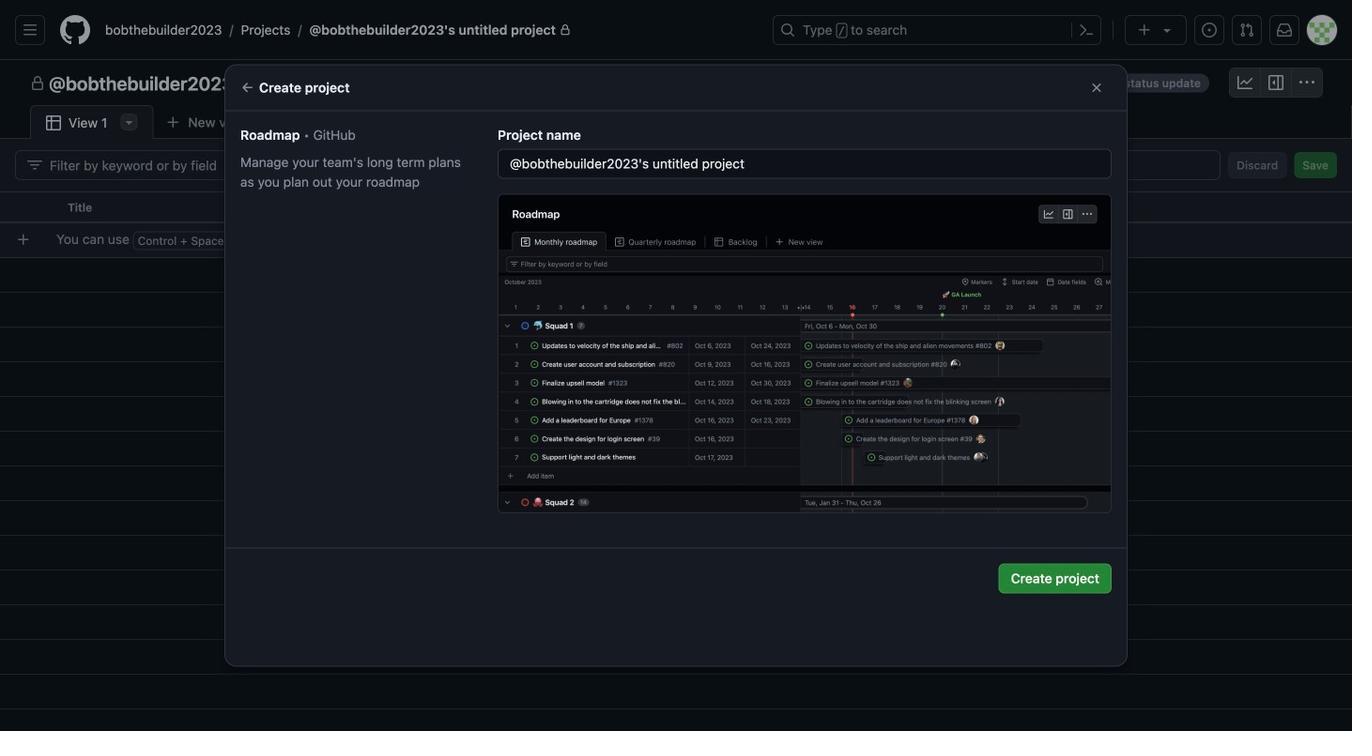 Task type: vqa. For each thing, say whether or not it's contained in the screenshot.
the left PASSWORD
no



Task type: describe. For each thing, give the bounding box(es) containing it.
project navigation
[[0, 60, 1353, 105]]

plus image
[[1137, 23, 1152, 38]]

command palette image
[[1079, 23, 1094, 38]]

notifications image
[[1277, 23, 1292, 38]]

add field image
[[1059, 199, 1074, 214]]

sc 9kayk9 0 image inside view filters region
[[27, 158, 42, 173]]

2 horizontal spatial sc 9kayk9 0 image
[[1300, 75, 1315, 90]]

homepage image
[[60, 15, 90, 45]]

view options for view 1 image
[[121, 115, 136, 130]]



Task type: locate. For each thing, give the bounding box(es) containing it.
lock image
[[560, 24, 571, 36]]

tab panel
[[0, 139, 1353, 732]]

view filters region
[[15, 150, 1337, 180]]

dialog
[[225, 65, 1127, 666]]

grid
[[0, 192, 1353, 732]]

preview screenshot for template roadmap image
[[498, 194, 1112, 514]]

cell
[[0, 192, 56, 224]]

issue opened image
[[1202, 23, 1217, 38]]

triangle down image
[[1160, 23, 1175, 38]]

create new item or add existing item image
[[16, 232, 31, 247]]

sc 9kayk9 0 image
[[1238, 75, 1253, 90], [30, 76, 45, 91], [1090, 80, 1105, 95], [46, 116, 61, 131]]

tab list
[[30, 105, 290, 140]]

0 horizontal spatial sc 9kayk9 0 image
[[27, 158, 42, 173]]

row
[[0, 192, 1353, 224], [8, 223, 1353, 257]]

git pull request image
[[1240, 23, 1255, 38]]

region
[[0, 0, 1353, 732], [225, 110, 1127, 666]]

Roadmap text field
[[499, 150, 1111, 178]]

sc 9kayk9 0 image
[[1269, 75, 1284, 90], [1300, 75, 1315, 90], [27, 158, 42, 173]]

1 horizontal spatial sc 9kayk9 0 image
[[1269, 75, 1284, 90]]

list
[[98, 15, 762, 45]]

back image
[[240, 80, 255, 95]]



